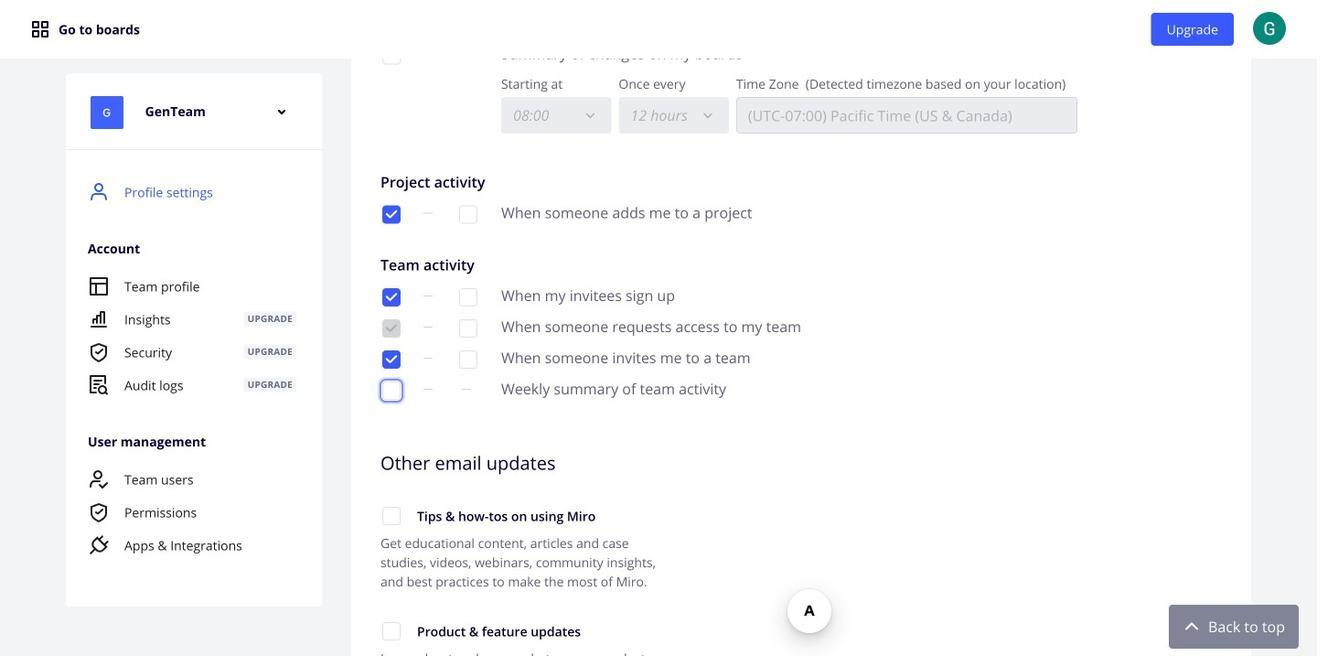 Task type: vqa. For each thing, say whether or not it's contained in the screenshot.
2nd Notifications via email button from the top of the page
yes



Task type: describe. For each thing, give the bounding box(es) containing it.
1 notifications via email button from the top
[[381, 44, 403, 66]]

2 notifications via slack button from the top
[[458, 286, 480, 308]]

notifications via email button for 2nd 'notifications via slack' button from the bottom of the page
[[381, 318, 403, 339]]

1 notifications via slack button from the top
[[458, 204, 480, 226]]

notifications via email button for first 'notifications via slack' button from the bottom
[[381, 349, 403, 371]]

notifications via email button for second 'notifications via slack' button
[[381, 286, 403, 308]]

2 menu from the top
[[66, 270, 318, 402]]

3 menu from the top
[[66, 463, 318, 562]]

4 notifications via slack button from the top
[[458, 349, 480, 371]]



Task type: locate. For each thing, give the bounding box(es) containing it.
menu
[[66, 176, 318, 577], [66, 270, 318, 402], [66, 463, 318, 562]]

3 notifications via email button from the top
[[381, 286, 403, 308]]

None button
[[501, 97, 612, 134], [619, 97, 729, 134], [381, 505, 403, 527], [381, 620, 403, 642], [501, 97, 612, 134], [619, 97, 729, 134], [381, 505, 403, 527], [381, 620, 403, 642]]

notifications via email button for first 'notifications via slack' button from the top
[[381, 204, 403, 226]]

spagx image
[[29, 18, 51, 40]]

2 notifications via email button from the top
[[381, 204, 403, 226]]

6 notifications via email button from the top
[[381, 380, 403, 402]]

3 notifications via slack button from the top
[[458, 318, 480, 339]]

user menu: generic name image
[[1254, 12, 1287, 45]]

1 menu from the top
[[66, 176, 318, 577]]

Notifications via slack button
[[458, 204, 480, 226], [458, 286, 480, 308], [458, 318, 480, 339], [458, 349, 480, 371]]

5 notifications via email button from the top
[[381, 349, 403, 371]]

Notifications via email button
[[381, 44, 403, 66], [381, 204, 403, 226], [381, 286, 403, 308], [381, 318, 403, 339], [381, 349, 403, 371], [381, 380, 403, 402]]

menu bar element
[[0, 0, 1318, 59]]

None field
[[745, 98, 1070, 133]]

4 notifications via email button from the top
[[381, 318, 403, 339]]



